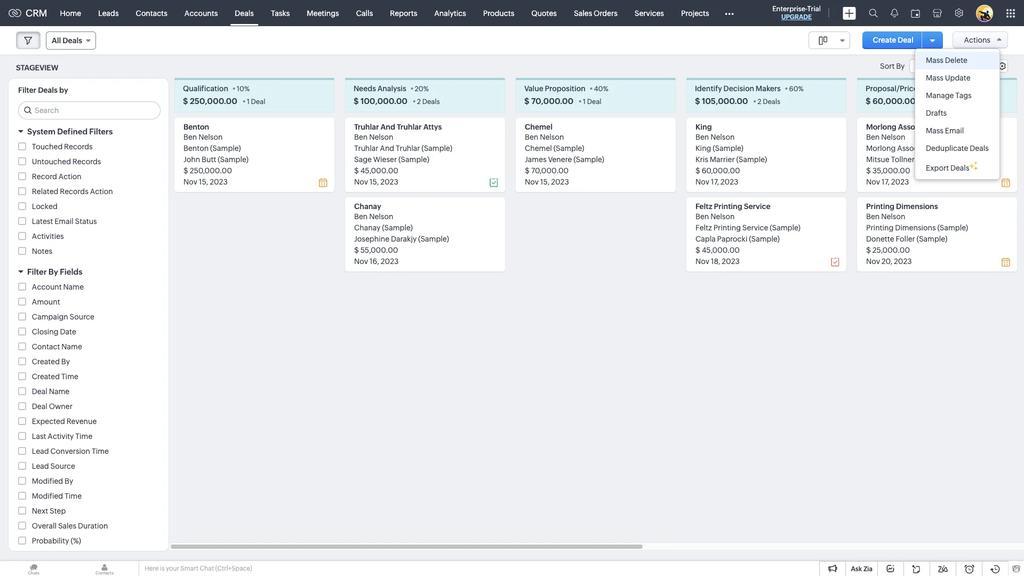 Task type: vqa. For each thing, say whether or not it's contained in the screenshot.
Automation
no



Task type: locate. For each thing, give the bounding box(es) containing it.
quotes
[[531, 9, 557, 17]]

enterprise-
[[772, 5, 807, 13]]

1 mass from the top
[[926, 56, 944, 65]]

3 2 deals from the left
[[925, 98, 948, 106]]

records down record action
[[60, 187, 88, 196]]

15, inside chemel ben nelson chemel (sample) james venere (sample) $ 70,000.00 nov 15, 2023
[[540, 178, 550, 186]]

$ 60,000.00
[[866, 97, 916, 106]]

2 mass from the top
[[926, 74, 944, 82]]

benton link
[[183, 123, 209, 131]]

0 vertical spatial name
[[63, 283, 84, 291]]

2 vertical spatial mass
[[926, 126, 944, 135]]

service
[[744, 202, 771, 211], [742, 224, 768, 232]]

sales inside 'link'
[[574, 9, 592, 17]]

name
[[63, 283, 84, 291], [61, 343, 82, 351], [49, 387, 69, 396]]

profile element
[[970, 0, 1000, 26]]

1 vertical spatial sales
[[58, 522, 76, 530]]

action up related records action
[[58, 172, 81, 181]]

0 vertical spatial feltz
[[696, 202, 712, 211]]

1 vertical spatial records
[[72, 158, 101, 166]]

status
[[75, 217, 97, 226]]

all deals
[[52, 36, 82, 45]]

2 vertical spatial name
[[49, 387, 69, 396]]

2 deals for 60,000.00
[[925, 98, 948, 106]]

1 vertical spatial name
[[61, 343, 82, 351]]

2 king from the top
[[696, 144, 711, 153]]

records for untouched
[[72, 158, 101, 166]]

0 vertical spatial filter
[[18, 86, 36, 95]]

mass update
[[926, 74, 971, 82]]

and down "100,000.00"
[[381, 123, 395, 131]]

1 deal
[[247, 98, 265, 106], [583, 98, 602, 106]]

15,
[[199, 178, 208, 186], [370, 178, 379, 186], [540, 178, 550, 186]]

2 down makers
[[758, 98, 761, 106]]

benton up benton (sample) link
[[183, 123, 209, 131]]

email right latest
[[55, 217, 73, 226]]

filter inside dropdown button
[[27, 267, 47, 276]]

250,000.00 inside "benton ben nelson benton (sample) john butt (sample) $ 250,000.00 nov 15, 2023"
[[190, 167, 232, 175]]

15, down butt
[[199, 178, 208, 186]]

by down contact name
[[61, 358, 70, 366]]

records down defined
[[64, 143, 93, 151]]

sort
[[880, 62, 895, 70]]

1 vertical spatial source
[[50, 462, 75, 471]]

accounts
[[184, 9, 218, 17]]

17, down 35,000.00 in the top of the page
[[882, 178, 890, 186]]

1 horizontal spatial 17,
[[882, 178, 890, 186]]

0 vertical spatial created
[[32, 358, 60, 366]]

2 250,000.00 from the top
[[190, 167, 232, 175]]

3 2 from the left
[[925, 98, 929, 106]]

by for sort
[[896, 62, 905, 70]]

0 horizontal spatial 2
[[417, 98, 421, 106]]

expected
[[32, 417, 65, 426]]

zia
[[864, 565, 873, 573]]

by right sort
[[896, 62, 905, 70]]

1 % from the left
[[244, 85, 250, 93]]

1 horizontal spatial 15,
[[370, 178, 379, 186]]

2023 down 35,000.00 in the top of the page
[[891, 178, 909, 186]]

deals down makers
[[763, 98, 780, 106]]

0 vertical spatial chemel
[[525, 123, 553, 131]]

1 vertical spatial 250,000.00
[[190, 167, 232, 175]]

2023 down venere on the right of the page
[[551, 178, 569, 186]]

nelson inside truhlar and truhlar attys ben nelson truhlar and truhlar (sample) sage wieser (sample) $ 45,000.00 nov 15, 2023
[[369, 133, 393, 142]]

email inside 'link'
[[945, 126, 964, 135]]

projects link
[[673, 0, 718, 26]]

nelson down feltz printing service 'link'
[[711, 212, 735, 221]]

nelson inside morlong associates ben nelson morlong associates (sample) mitsue tollner (sample) $ 35,000.00 nov 17, 2023
[[881, 133, 905, 142]]

nov down john
[[183, 178, 197, 186]]

create menu element
[[836, 0, 863, 26]]

1 vertical spatial feltz
[[696, 224, 712, 232]]

(sample) up james venere (sample) link
[[554, 144, 584, 153]]

2 benton from the top
[[183, 144, 209, 153]]

ben inside chanay ben nelson chanay (sample) josephine darakjy (sample) $ 55,000.00 nov 16, 2023
[[354, 212, 368, 221]]

1 vertical spatial lead
[[32, 462, 49, 471]]

1 vertical spatial 70,000.00
[[531, 167, 569, 175]]

nelson up benton (sample) link
[[199, 133, 223, 142]]

55,000.00
[[360, 246, 398, 255]]

chats image
[[0, 561, 67, 576]]

is
[[160, 565, 165, 572]]

records down touched records on the top left of the page
[[72, 158, 101, 166]]

nelson up the chanay (sample) "link"
[[369, 212, 393, 221]]

1 horizontal spatial 2 deals
[[758, 98, 780, 106]]

45,000.00 up 18,
[[702, 246, 740, 255]]

(sample) right marrier at the top right of the page
[[736, 155, 767, 164]]

60,000.00 down the 'proposal/price' on the top of page
[[873, 97, 916, 106]]

2
[[417, 98, 421, 106], [758, 98, 761, 106], [925, 98, 929, 106]]

chemel link
[[525, 123, 553, 131]]

0 vertical spatial 70,000.00
[[531, 97, 574, 106]]

0 vertical spatial chanay
[[354, 202, 381, 211]]

truhlar and truhlar attys ben nelson truhlar and truhlar (sample) sage wieser (sample) $ 45,000.00 nov 15, 2023
[[354, 123, 452, 186]]

deals up drafts
[[931, 98, 948, 106]]

1 horizontal spatial 2
[[758, 98, 761, 106]]

mass inside "link"
[[926, 56, 944, 65]]

$ inside chemel ben nelson chemel (sample) james venere (sample) $ 70,000.00 nov 15, 2023
[[525, 167, 530, 175]]

morlong
[[866, 123, 897, 131], [866, 144, 896, 153]]

printing
[[714, 202, 742, 211], [866, 202, 895, 211], [714, 224, 741, 232], [866, 224, 894, 232]]

0 horizontal spatial 17,
[[711, 178, 719, 186]]

by up modified time
[[65, 477, 73, 486]]

1 vertical spatial and
[[380, 144, 394, 153]]

email for latest
[[55, 217, 73, 226]]

lead
[[32, 447, 49, 456], [32, 462, 49, 471]]

2 for $ 100,000.00
[[417, 98, 421, 106]]

1 benton from the top
[[183, 123, 209, 131]]

2 deals for 100,000.00
[[417, 98, 440, 106]]

associates up morlong associates (sample) link at the right top of page
[[898, 123, 936, 131]]

mass up quote
[[926, 74, 944, 82]]

john butt (sample) link
[[183, 155, 249, 164]]

2 down 20
[[417, 98, 421, 106]]

1 vertical spatial 45,000.00
[[702, 246, 740, 255]]

nov down 35,000.00 in the top of the page
[[866, 178, 880, 186]]

benton up john
[[183, 144, 209, 153]]

1 horizontal spatial 60,000.00
[[873, 97, 916, 106]]

nov inside "benton ben nelson benton (sample) john butt (sample) $ 250,000.00 nov 15, 2023"
[[183, 178, 197, 186]]

$ down john
[[183, 167, 188, 175]]

created down contact
[[32, 358, 60, 366]]

morlong down $ 60,000.00
[[866, 123, 897, 131]]

ben down chanay link
[[354, 212, 368, 221]]

0 horizontal spatial 60,000.00
[[702, 167, 740, 175]]

2 created from the top
[[32, 372, 60, 381]]

2 2 deals from the left
[[758, 98, 780, 106]]

1 vertical spatial created
[[32, 372, 60, 381]]

1 horizontal spatial 1 deal
[[583, 98, 602, 106]]

morlong up "mitsue" on the top right of the page
[[866, 144, 896, 153]]

1 vertical spatial 60,000.00
[[702, 167, 740, 175]]

70,000.00 down value proposition
[[531, 97, 574, 106]]

name down fields
[[63, 283, 84, 291]]

1 vertical spatial email
[[55, 217, 73, 226]]

1 vertical spatial king
[[696, 144, 711, 153]]

nov inside king ben nelson king (sample) kris marrier (sample) $ 60,000.00 nov 17, 2023
[[696, 178, 709, 186]]

deal right create
[[898, 36, 914, 44]]

% for $ 100,000.00
[[423, 85, 429, 93]]

$ down josephine
[[354, 246, 359, 255]]

5 % from the left
[[957, 85, 963, 93]]

truhlar up sage
[[354, 144, 378, 153]]

2 70,000.00 from the top
[[531, 167, 569, 175]]

mass for mass email
[[926, 126, 944, 135]]

1 horizontal spatial 1
[[583, 98, 586, 106]]

15, inside "benton ben nelson benton (sample) john butt (sample) $ 250,000.00 nov 15, 2023"
[[199, 178, 208, 186]]

record action
[[32, 172, 81, 181]]

deals left the "tasks" on the left of the page
[[235, 9, 254, 17]]

100,000.00
[[361, 97, 408, 106]]

benton (sample) link
[[183, 144, 241, 153]]

created time
[[32, 372, 78, 381]]

records for touched
[[64, 143, 93, 151]]

1 deal down 40
[[583, 98, 602, 106]]

modified down lead source
[[32, 477, 63, 486]]

% for $ 105,000.00
[[798, 85, 804, 93]]

(sample) up kris marrier (sample) link
[[713, 144, 744, 153]]

0 horizontal spatial 2 deals
[[417, 98, 440, 106]]

0 vertical spatial 250,000.00
[[190, 97, 237, 106]]

by for modified
[[65, 477, 73, 486]]

1 horizontal spatial sales
[[574, 9, 592, 17]]

dimensions up the donette foller (sample) link
[[895, 224, 936, 232]]

chemel (sample) link
[[525, 144, 584, 153]]

chanay
[[354, 202, 381, 211], [354, 224, 381, 232]]

ben inside feltz printing service ben nelson feltz printing service (sample) capla paprocki (sample) $ 45,000.00 nov 18, 2023
[[696, 212, 709, 221]]

1 created from the top
[[32, 358, 60, 366]]

drafts
[[926, 109, 947, 117]]

name up owner
[[49, 387, 69, 396]]

filter for filter deals by
[[18, 86, 36, 95]]

2 for $ 60,000.00
[[925, 98, 929, 106]]

next step
[[32, 507, 66, 515]]

None field
[[809, 31, 850, 49], [910, 59, 947, 73], [910, 59, 947, 73]]

0 vertical spatial sales
[[574, 9, 592, 17]]

modified for modified time
[[32, 492, 63, 501]]

70,000.00 inside chemel ben nelson chemel (sample) james venere (sample) $ 70,000.00 nov 15, 2023
[[531, 167, 569, 175]]

2 for $ 105,000.00
[[758, 98, 761, 106]]

overall sales duration
[[32, 522, 108, 530]]

deduplicate
[[926, 144, 968, 153]]

king ben nelson king (sample) kris marrier (sample) $ 60,000.00 nov 17, 2023
[[696, 123, 767, 186]]

nov inside chanay ben nelson chanay (sample) josephine darakjy (sample) $ 55,000.00 nov 16, 2023
[[354, 257, 368, 266]]

0 vertical spatial associates
[[898, 123, 936, 131]]

service up feltz printing service (sample) link
[[744, 202, 771, 211]]

actions
[[964, 36, 991, 44]]

analytics
[[434, 9, 466, 17]]

1 2 from the left
[[417, 98, 421, 106]]

1 vertical spatial mass
[[926, 74, 944, 82]]

3 mass from the top
[[926, 126, 944, 135]]

truhlar
[[354, 123, 379, 131], [397, 123, 422, 131], [354, 144, 378, 153], [396, 144, 420, 153]]

home link
[[52, 0, 90, 26]]

1 vertical spatial benton
[[183, 144, 209, 153]]

0 horizontal spatial 15,
[[199, 178, 208, 186]]

ben inside truhlar and truhlar attys ben nelson truhlar and truhlar (sample) sage wieser (sample) $ 45,000.00 nov 15, 2023
[[354, 133, 368, 142]]

ben up "donette"
[[866, 212, 880, 221]]

1 lead from the top
[[32, 447, 49, 456]]

1 vertical spatial chemel
[[525, 144, 552, 153]]

time up step
[[65, 492, 82, 501]]

2 % from the left
[[423, 85, 429, 93]]

1 horizontal spatial action
[[90, 187, 113, 196]]

duration
[[78, 522, 108, 530]]

ben inside "benton ben nelson benton (sample) john butt (sample) $ 250,000.00 nov 15, 2023"
[[183, 133, 197, 142]]

2023 down 55,000.00
[[381, 257, 399, 266]]

0 vertical spatial dimensions
[[896, 202, 938, 211]]

nov left 20,
[[866, 257, 880, 266]]

deal owner
[[32, 402, 72, 411]]

ben inside printing dimensions ben nelson printing dimensions (sample) donette foller (sample) $ 25,000.00 nov 20, 2023
[[866, 212, 880, 221]]

1 17, from the left
[[711, 178, 719, 186]]

2023 inside chemel ben nelson chemel (sample) james venere (sample) $ 70,000.00 nov 15, 2023
[[551, 178, 569, 186]]

2023 down "sage wieser (sample)" link
[[380, 178, 398, 186]]

smart
[[180, 565, 198, 572]]

feltz printing service (sample) link
[[696, 224, 801, 232]]

0 vertical spatial 45,000.00
[[360, 167, 398, 175]]

1 deal for $ 70,000.00
[[583, 98, 602, 106]]

nelson inside "benton ben nelson benton (sample) john butt (sample) $ 250,000.00 nov 15, 2023"
[[199, 133, 223, 142]]

untouched records
[[32, 158, 101, 166]]

10 %
[[237, 85, 250, 93]]

3 15, from the left
[[540, 178, 550, 186]]

1 vertical spatial service
[[742, 224, 768, 232]]

(sample)
[[210, 144, 241, 153], [422, 144, 452, 153], [554, 144, 584, 153], [713, 144, 744, 153], [936, 144, 967, 153], [218, 155, 249, 164], [398, 155, 429, 164], [574, 155, 604, 164], [736, 155, 767, 164], [916, 155, 947, 164], [382, 224, 413, 232], [770, 224, 801, 232], [937, 224, 968, 232], [418, 235, 449, 243], [749, 235, 780, 243], [917, 235, 948, 243]]

ben up "mitsue" on the top right of the page
[[866, 133, 880, 142]]

services
[[635, 9, 664, 17]]

(sample) down mass email 'link'
[[936, 144, 967, 153]]

sage wieser (sample) link
[[354, 155, 429, 164]]

% for $ 250,000.00
[[244, 85, 250, 93]]

create
[[873, 36, 896, 44]]

tasks link
[[262, 0, 298, 26]]

deals inside "link"
[[970, 144, 989, 153]]

0 vertical spatial lead
[[32, 447, 49, 456]]

ben down king "link"
[[696, 133, 709, 142]]

truhlar down $ 100,000.00
[[354, 123, 379, 131]]

1 down proposition at top
[[583, 98, 586, 106]]

and up "wieser"
[[380, 144, 394, 153]]

0 vertical spatial morlong
[[866, 123, 897, 131]]

by up account name
[[48, 267, 58, 276]]

2 deals
[[417, 98, 440, 106], [758, 98, 780, 106], [925, 98, 948, 106]]

2 horizontal spatial 2 deals
[[925, 98, 948, 106]]

nov left 16, at the top left of the page
[[354, 257, 368, 266]]

1 for 70,000.00
[[583, 98, 586, 106]]

$ inside chanay ben nelson chanay (sample) josephine darakjy (sample) $ 55,000.00 nov 16, 2023
[[354, 246, 359, 255]]

45,000.00 inside feltz printing service ben nelson feltz printing service (sample) capla paprocki (sample) $ 45,000.00 nov 18, 2023
[[702, 246, 740, 255]]

proposal/price quote
[[866, 84, 941, 93]]

mass inside 'link'
[[926, 126, 944, 135]]

time down revenue
[[75, 432, 92, 441]]

70,000.00 down venere on the right of the page
[[531, 167, 569, 175]]

source for campaign source
[[70, 313, 94, 321]]

size image
[[819, 36, 827, 45]]

ben up "capla"
[[696, 212, 709, 221]]

1 1 from the left
[[247, 98, 250, 106]]

0 vertical spatial benton
[[183, 123, 209, 131]]

nelson down 'morlong associates' link
[[881, 133, 905, 142]]

filter by fields button
[[9, 263, 169, 281]]

0 vertical spatial email
[[945, 126, 964, 135]]

1 2 deals from the left
[[417, 98, 440, 106]]

2 1 deal from the left
[[583, 98, 602, 106]]

create deal
[[873, 36, 914, 44]]

chanay up the chanay (sample) "link"
[[354, 202, 381, 211]]

0 horizontal spatial action
[[58, 172, 81, 181]]

source up date
[[70, 313, 94, 321]]

0 vertical spatial modified
[[32, 477, 63, 486]]

2 modified from the top
[[32, 492, 63, 501]]

0 vertical spatial records
[[64, 143, 93, 151]]

nov
[[183, 178, 197, 186], [354, 178, 368, 186], [525, 178, 539, 186], [696, 178, 709, 186], [866, 178, 880, 186], [354, 257, 368, 266], [696, 257, 709, 266], [866, 257, 880, 266]]

$ down "donette"
[[866, 246, 871, 255]]

time
[[61, 372, 78, 381], [75, 432, 92, 441], [92, 447, 109, 456], [65, 492, 82, 501]]

nelson up chemel (sample) link
[[540, 133, 564, 142]]

0 vertical spatial service
[[744, 202, 771, 211]]

0 vertical spatial mass
[[926, 56, 944, 65]]

1 chemel from the top
[[525, 123, 553, 131]]

0 vertical spatial king
[[696, 123, 712, 131]]

$ inside king ben nelson king (sample) kris marrier (sample) $ 60,000.00 nov 17, 2023
[[696, 167, 700, 175]]

1 vertical spatial modified
[[32, 492, 63, 501]]

butt
[[202, 155, 216, 164]]

deal up 'deal owner'
[[32, 387, 47, 396]]

filter down stageview
[[18, 86, 36, 95]]

nov down sage
[[354, 178, 368, 186]]

manage
[[926, 91, 954, 100]]

1 vertical spatial filter
[[27, 267, 47, 276]]

2 15, from the left
[[370, 178, 379, 186]]

nov inside feltz printing service ben nelson feltz printing service (sample) capla paprocki (sample) $ 45,000.00 nov 18, 2023
[[696, 257, 709, 266]]

1 horizontal spatial email
[[945, 126, 964, 135]]

(sample) down attys at the top
[[422, 144, 452, 153]]

deals right all
[[63, 36, 82, 45]]

0 horizontal spatial 45,000.00
[[360, 167, 398, 175]]

ben down benton link
[[183, 133, 197, 142]]

amount
[[32, 298, 60, 306]]

$ down the 'proposal/price' on the top of page
[[866, 97, 871, 106]]

45,000.00 down "wieser"
[[360, 167, 398, 175]]

account name
[[32, 283, 84, 291]]

(%)
[[71, 537, 81, 545]]

chemel
[[525, 123, 553, 131], [525, 144, 552, 153]]

1 horizontal spatial 45,000.00
[[702, 246, 740, 255]]

ben down chemel link
[[525, 133, 538, 142]]

upgrade
[[781, 13, 812, 21]]

deals down mass email 'link'
[[970, 144, 989, 153]]

home
[[60, 9, 81, 17]]

identify decision makers
[[695, 84, 781, 93]]

0 vertical spatial 60,000.00
[[873, 97, 916, 106]]

1 vertical spatial chanay
[[354, 224, 381, 232]]

mass left 'delete'
[[926, 56, 944, 65]]

2 lead from the top
[[32, 462, 49, 471]]

0 horizontal spatial email
[[55, 217, 73, 226]]

your
[[166, 565, 179, 572]]

export deals
[[926, 164, 970, 172]]

(sample) right darakjy
[[418, 235, 449, 243]]

2 17, from the left
[[882, 178, 890, 186]]

2 2 from the left
[[758, 98, 761, 106]]

3 % from the left
[[603, 85, 609, 93]]

2 deals up drafts
[[925, 98, 948, 106]]

4 % from the left
[[798, 85, 804, 93]]

source down conversion
[[50, 462, 75, 471]]

15, inside truhlar and truhlar attys ben nelson truhlar and truhlar (sample) sage wieser (sample) $ 45,000.00 nov 15, 2023
[[370, 178, 379, 186]]

1 1 deal from the left
[[247, 98, 265, 106]]

2023 inside printing dimensions ben nelson printing dimensions (sample) donette foller (sample) $ 25,000.00 nov 20, 2023
[[894, 257, 912, 266]]

2 horizontal spatial 2
[[925, 98, 929, 106]]

2 horizontal spatial 15,
[[540, 178, 550, 186]]

filter by fields
[[27, 267, 82, 276]]

2023 inside "benton ben nelson benton (sample) john butt (sample) $ 250,000.00 nov 15, 2023"
[[210, 178, 228, 186]]

250,000.00 down butt
[[190, 167, 232, 175]]

sales orders
[[574, 9, 618, 17]]

1 vertical spatial morlong
[[866, 144, 896, 153]]

0 vertical spatial source
[[70, 313, 94, 321]]

$ inside feltz printing service ben nelson feltz printing service (sample) capla paprocki (sample) $ 45,000.00 nov 18, 2023
[[696, 246, 700, 255]]

filter deals by
[[18, 86, 68, 95]]

2 1 from the left
[[583, 98, 586, 106]]

0 horizontal spatial 1 deal
[[247, 98, 265, 106]]

mitsue tollner (sample) link
[[866, 155, 947, 164]]

ben up sage
[[354, 133, 368, 142]]

1 15, from the left
[[199, 178, 208, 186]]

0 horizontal spatial 1
[[247, 98, 250, 106]]

1 modified from the top
[[32, 477, 63, 486]]

sales up (%)
[[58, 522, 76, 530]]

2 chemel from the top
[[525, 144, 552, 153]]

chemel up james
[[525, 144, 552, 153]]

filter up account
[[27, 267, 47, 276]]

2 vertical spatial records
[[60, 187, 88, 196]]

nelson inside chanay ben nelson chanay (sample) josephine darakjy (sample) $ 55,000.00 nov 16, 2023
[[369, 212, 393, 221]]

by inside dropdown button
[[48, 267, 58, 276]]

action
[[58, 172, 81, 181], [90, 187, 113, 196]]

(sample) down truhlar and truhlar (sample) link
[[398, 155, 429, 164]]



Task type: describe. For each thing, give the bounding box(es) containing it.
deal down 40
[[587, 98, 602, 106]]

deals down 20 %
[[422, 98, 440, 106]]

1 for 250,000.00
[[247, 98, 250, 106]]

sage
[[354, 155, 372, 164]]

email for mass
[[945, 126, 964, 135]]

contacts image
[[71, 561, 138, 576]]

source for lead source
[[50, 462, 75, 471]]

1 vertical spatial action
[[90, 187, 113, 196]]

search image
[[869, 9, 878, 18]]

proposition
[[545, 84, 586, 93]]

created for created time
[[32, 372, 60, 381]]

needs analysis
[[354, 84, 406, 93]]

by for filter
[[48, 267, 58, 276]]

nov inside printing dimensions ben nelson printing dimensions (sample) donette foller (sample) $ 25,000.00 nov 20, 2023
[[866, 257, 880, 266]]

signals element
[[884, 0, 905, 26]]

kris
[[696, 155, 708, 164]]

josephine
[[354, 235, 389, 243]]

capla paprocki (sample) link
[[696, 235, 780, 243]]

45,000.00 inside truhlar and truhlar attys ben nelson truhlar and truhlar (sample) sage wieser (sample) $ 45,000.00 nov 15, 2023
[[360, 167, 398, 175]]

lead source
[[32, 462, 75, 471]]

king link
[[696, 123, 712, 131]]

2 morlong from the top
[[866, 144, 896, 153]]

identify
[[695, 84, 722, 93]]

(sample) up the donette foller (sample) link
[[937, 224, 968, 232]]

lead for lead source
[[32, 462, 49, 471]]

meetings
[[307, 9, 339, 17]]

(sample) down benton (sample) link
[[218, 155, 249, 164]]

records for related
[[60, 187, 88, 196]]

2023 inside feltz printing service ben nelson feltz printing service (sample) capla paprocki (sample) $ 45,000.00 nov 18, 2023
[[722, 257, 740, 266]]

name for account name
[[63, 283, 84, 291]]

deal inside button
[[898, 36, 914, 44]]

locked
[[32, 202, 58, 211]]

value proposition
[[524, 84, 586, 93]]

nov inside chemel ben nelson chemel (sample) james venere (sample) $ 70,000.00 nov 15, 2023
[[525, 178, 539, 186]]

1 250,000.00 from the top
[[190, 97, 237, 106]]

foller
[[896, 235, 915, 243]]

signals image
[[891, 9, 898, 18]]

2 chanay from the top
[[354, 224, 381, 232]]

deal up expected
[[32, 402, 47, 411]]

(sample) up john butt (sample) link
[[210, 144, 241, 153]]

defined
[[57, 127, 88, 136]]

analytics link
[[426, 0, 475, 26]]

none field size
[[809, 31, 850, 49]]

feltz printing service ben nelson feltz printing service (sample) capla paprocki (sample) $ 45,000.00 nov 18, 2023
[[696, 202, 801, 266]]

ask zia
[[851, 565, 873, 573]]

(sample) down feltz printing service (sample) link
[[749, 235, 780, 243]]

john
[[183, 155, 200, 164]]

$ inside morlong associates ben nelson morlong associates (sample) mitsue tollner (sample) $ 35,000.00 nov 17, 2023
[[866, 167, 871, 175]]

75
[[950, 85, 957, 93]]

(sample) up josephine darakjy (sample) link
[[382, 224, 413, 232]]

sort by
[[880, 62, 905, 70]]

2023 inside truhlar and truhlar attys ben nelson truhlar and truhlar (sample) sage wieser (sample) $ 45,000.00 nov 15, 2023
[[380, 178, 398, 186]]

paprocki
[[717, 235, 748, 243]]

lead for lead conversion time
[[32, 447, 49, 456]]

nelson inside feltz printing service ben nelson feltz printing service (sample) capla paprocki (sample) $ 45,000.00 nov 18, 2023
[[711, 212, 735, 221]]

expected revenue
[[32, 417, 97, 426]]

deals down deduplicate deals "link"
[[951, 164, 970, 172]]

ben inside king ben nelson king (sample) kris marrier (sample) $ 60,000.00 nov 17, 2023
[[696, 133, 709, 142]]

activities
[[32, 232, 64, 241]]

crm
[[26, 7, 47, 19]]

created for created by
[[32, 358, 60, 366]]

name for deal name
[[49, 387, 69, 396]]

nelson inside king ben nelson king (sample) kris marrier (sample) $ 60,000.00 nov 17, 2023
[[711, 133, 735, 142]]

quotes link
[[523, 0, 565, 26]]

contacts link
[[127, 0, 176, 26]]

king (sample) link
[[696, 144, 744, 153]]

1 chanay from the top
[[354, 202, 381, 211]]

last activity time
[[32, 432, 92, 441]]

18,
[[711, 257, 720, 266]]

40
[[594, 85, 603, 93]]

step
[[50, 507, 66, 515]]

deals inside 'field'
[[63, 36, 82, 45]]

1 feltz from the top
[[696, 202, 712, 211]]

nelson inside chemel ben nelson chemel (sample) james venere (sample) $ 70,000.00 nov 15, 2023
[[540, 133, 564, 142]]

40 %
[[594, 85, 609, 93]]

here
[[145, 565, 159, 572]]

deal right $ 250,000.00
[[251, 98, 265, 106]]

% for $ 70,000.00
[[603, 85, 609, 93]]

deduplicate deals link
[[915, 140, 1000, 157]]

25,000.00
[[872, 246, 910, 255]]

1 70,000.00 from the top
[[531, 97, 574, 106]]

truhlar up truhlar and truhlar (sample) link
[[397, 123, 422, 131]]

create deal button
[[862, 31, 924, 49]]

(sample) down morlong associates (sample) link at the right top of page
[[916, 155, 947, 164]]

20,
[[882, 257, 893, 266]]

$ inside truhlar and truhlar attys ben nelson truhlar and truhlar (sample) sage wieser (sample) $ 45,000.00 nov 15, 2023
[[354, 167, 359, 175]]

mass for mass update
[[926, 74, 944, 82]]

next
[[32, 507, 48, 515]]

enterprise-trial upgrade
[[772, 5, 821, 21]]

campaign
[[32, 313, 68, 321]]

$ down value on the top right
[[524, 97, 529, 106]]

james
[[525, 155, 547, 164]]

$ 70,000.00
[[524, 97, 574, 106]]

2 deals for 105,000.00
[[758, 98, 780, 106]]

update
[[945, 74, 971, 82]]

profile image
[[976, 5, 993, 22]]

17, inside king ben nelson king (sample) kris marrier (sample) $ 60,000.00 nov 17, 2023
[[711, 178, 719, 186]]

0 vertical spatial action
[[58, 172, 81, 181]]

latest
[[32, 217, 53, 226]]

15, for benton ben nelson benton (sample) john butt (sample) $ 250,000.00 nov 15, 2023
[[199, 178, 208, 186]]

date
[[60, 328, 76, 336]]

1 morlong from the top
[[866, 123, 897, 131]]

deals left by at the left top
[[38, 86, 58, 95]]

ben inside chemel ben nelson chemel (sample) james venere (sample) $ 70,000.00 nov 15, 2023
[[525, 133, 538, 142]]

60,000.00 inside king ben nelson king (sample) kris marrier (sample) $ 60,000.00 nov 17, 2023
[[702, 167, 740, 175]]

75 %
[[950, 85, 963, 93]]

20
[[415, 85, 423, 93]]

filter for filter by fields
[[27, 267, 47, 276]]

Other Modules field
[[718, 5, 741, 22]]

nov inside truhlar and truhlar attys ben nelson truhlar and truhlar (sample) sage wieser (sample) $ 45,000.00 nov 15, 2023
[[354, 178, 368, 186]]

morlong associates (sample) link
[[866, 144, 967, 153]]

modified for modified by
[[32, 477, 63, 486]]

deals link
[[226, 0, 262, 26]]

60
[[789, 85, 798, 93]]

$ down identify
[[695, 97, 700, 106]]

export
[[926, 164, 949, 172]]

quote
[[919, 84, 941, 93]]

% for $ 60,000.00
[[957, 85, 963, 93]]

untouched
[[32, 158, 71, 166]]

create menu image
[[843, 7, 856, 19]]

Search text field
[[19, 102, 160, 119]]

(sample) up capla paprocki (sample) link
[[770, 224, 801, 232]]

1 vertical spatial dimensions
[[895, 224, 936, 232]]

1 deal for $ 250,000.00
[[247, 98, 265, 106]]

$ inside printing dimensions ben nelson printing dimensions (sample) donette foller (sample) $ 25,000.00 nov 20, 2023
[[866, 246, 871, 255]]

time right conversion
[[92, 447, 109, 456]]

manage tags
[[926, 91, 972, 100]]

system
[[27, 127, 55, 136]]

mass for mass delete
[[926, 56, 944, 65]]

delete
[[945, 56, 968, 65]]

chanay link
[[354, 202, 381, 211]]

benton ben nelson benton (sample) john butt (sample) $ 250,000.00 nov 15, 2023
[[183, 123, 249, 186]]

17, inside morlong associates ben nelson morlong associates (sample) mitsue tollner (sample) $ 35,000.00 nov 17, 2023
[[882, 178, 890, 186]]

$ down needs
[[354, 97, 359, 106]]

search element
[[863, 0, 884, 26]]

analysis
[[377, 84, 406, 93]]

decision
[[724, 84, 754, 93]]

(sample) right venere on the right of the page
[[574, 155, 604, 164]]

attys
[[423, 123, 442, 131]]

mitsue
[[866, 155, 890, 164]]

truhlar up "sage wieser (sample)" link
[[396, 144, 420, 153]]

$ down the qualification
[[183, 97, 188, 106]]

related
[[32, 187, 58, 196]]

$ 100,000.00
[[354, 97, 408, 106]]

0 vertical spatial and
[[381, 123, 395, 131]]

time down created by
[[61, 372, 78, 381]]

nelson inside printing dimensions ben nelson printing dimensions (sample) donette foller (sample) $ 25,000.00 nov 20, 2023
[[881, 212, 905, 221]]

printing dimensions link
[[866, 202, 938, 211]]

kris marrier (sample) link
[[696, 155, 767, 164]]

20 %
[[415, 85, 429, 93]]

revenue
[[67, 417, 97, 426]]

2023 inside chanay ben nelson chanay (sample) josephine darakjy (sample) $ 55,000.00 nov 16, 2023
[[381, 257, 399, 266]]

All Deals field
[[46, 31, 96, 50]]

(ctrl+space)
[[215, 565, 252, 572]]

system defined filters button
[[9, 122, 169, 141]]

here is your smart chat (ctrl+space)
[[145, 565, 252, 572]]

1 king from the top
[[696, 123, 712, 131]]

record
[[32, 172, 57, 181]]

josephine darakjy (sample) link
[[354, 235, 449, 243]]

activity
[[48, 432, 74, 441]]

chanay ben nelson chanay (sample) josephine darakjy (sample) $ 55,000.00 nov 16, 2023
[[354, 202, 449, 266]]

mass delete
[[926, 56, 968, 65]]

$ inside "benton ben nelson benton (sample) john butt (sample) $ 250,000.00 nov 15, 2023"
[[183, 167, 188, 175]]

(sample) down printing dimensions (sample) link
[[917, 235, 948, 243]]

ben inside morlong associates ben nelson morlong associates (sample) mitsue tollner (sample) $ 35,000.00 nov 17, 2023
[[866, 133, 880, 142]]

2023 inside king ben nelson king (sample) kris marrier (sample) $ 60,000.00 nov 17, 2023
[[721, 178, 739, 186]]

1 vertical spatial associates
[[897, 144, 935, 153]]

contacts
[[136, 9, 167, 17]]

stageview
[[16, 63, 58, 72]]

ask
[[851, 565, 862, 573]]

calendar image
[[911, 9, 920, 17]]

truhlar and truhlar attys link
[[354, 123, 442, 131]]

2 feltz from the top
[[696, 224, 712, 232]]

name for contact name
[[61, 343, 82, 351]]

darakjy
[[391, 235, 417, 243]]

last
[[32, 432, 46, 441]]

by for created
[[61, 358, 70, 366]]

trial
[[807, 5, 821, 13]]

$ 250,000.00
[[183, 97, 237, 106]]

2023 inside morlong associates ben nelson morlong associates (sample) mitsue tollner (sample) $ 35,000.00 nov 17, 2023
[[891, 178, 909, 186]]

0 horizontal spatial sales
[[58, 522, 76, 530]]

15, for chemel ben nelson chemel (sample) james venere (sample) $ 70,000.00 nov 15, 2023
[[540, 178, 550, 186]]

nov inside morlong associates ben nelson morlong associates (sample) mitsue tollner (sample) $ 35,000.00 nov 17, 2023
[[866, 178, 880, 186]]



